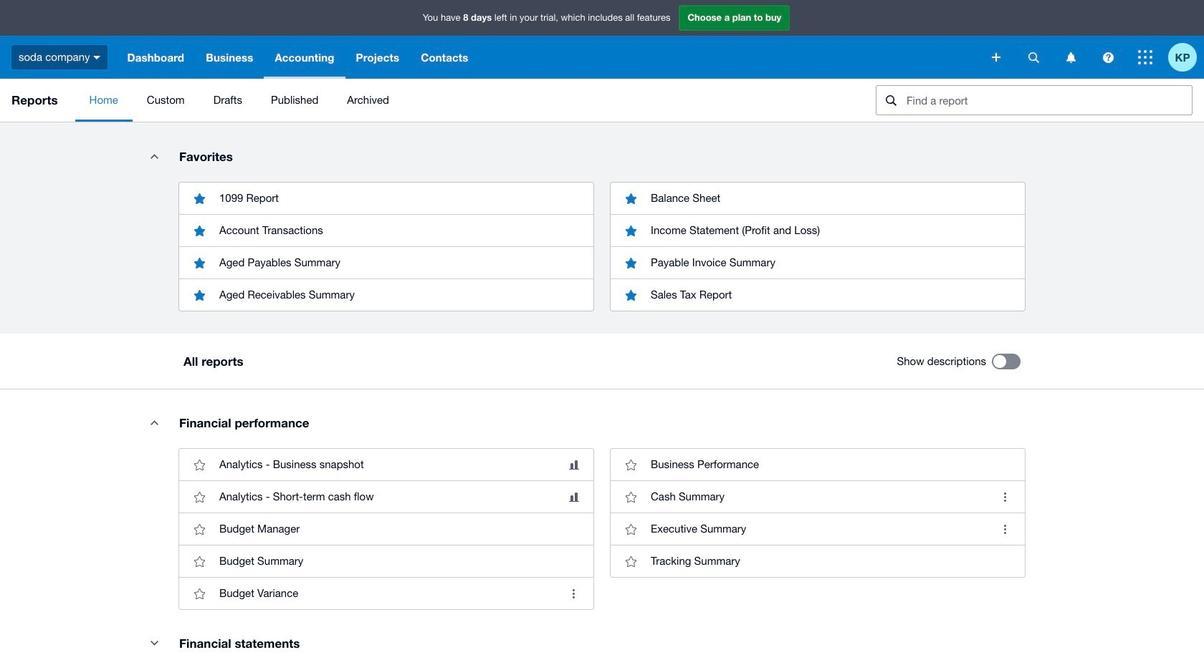 Task type: locate. For each thing, give the bounding box(es) containing it.
favorite image
[[616, 516, 645, 544], [185, 548, 214, 576], [616, 548, 645, 576]]

favorite image
[[185, 451, 214, 480], [616, 451, 645, 480], [185, 483, 214, 512], [616, 483, 645, 512], [185, 516, 214, 544], [185, 580, 214, 609]]

expand report group image
[[140, 142, 168, 171]]

expand report group image
[[140, 409, 168, 437]]

None field
[[876, 85, 1193, 115]]

banner
[[0, 0, 1204, 79]]

remove favorite image
[[185, 184, 214, 213], [616, 184, 645, 213], [185, 216, 214, 245], [616, 216, 645, 245], [185, 249, 214, 277], [616, 249, 645, 277], [185, 281, 214, 310]]

svg image
[[1138, 50, 1153, 65], [1066, 52, 1075, 63], [1103, 52, 1113, 63], [94, 56, 101, 59]]

Find a report text field
[[905, 86, 1192, 115]]

svg image
[[1028, 52, 1039, 63], [992, 53, 1001, 62]]

menu
[[75, 79, 864, 122]]



Task type: vqa. For each thing, say whether or not it's contained in the screenshot.
1st Collapse report group icon from the top
no



Task type: describe. For each thing, give the bounding box(es) containing it.
remove favorite image
[[616, 281, 645, 310]]

1 horizontal spatial svg image
[[1028, 52, 1039, 63]]

collapse report group image
[[140, 629, 168, 658]]

more options image
[[559, 580, 588, 609]]

0 horizontal spatial svg image
[[992, 53, 1001, 62]]



